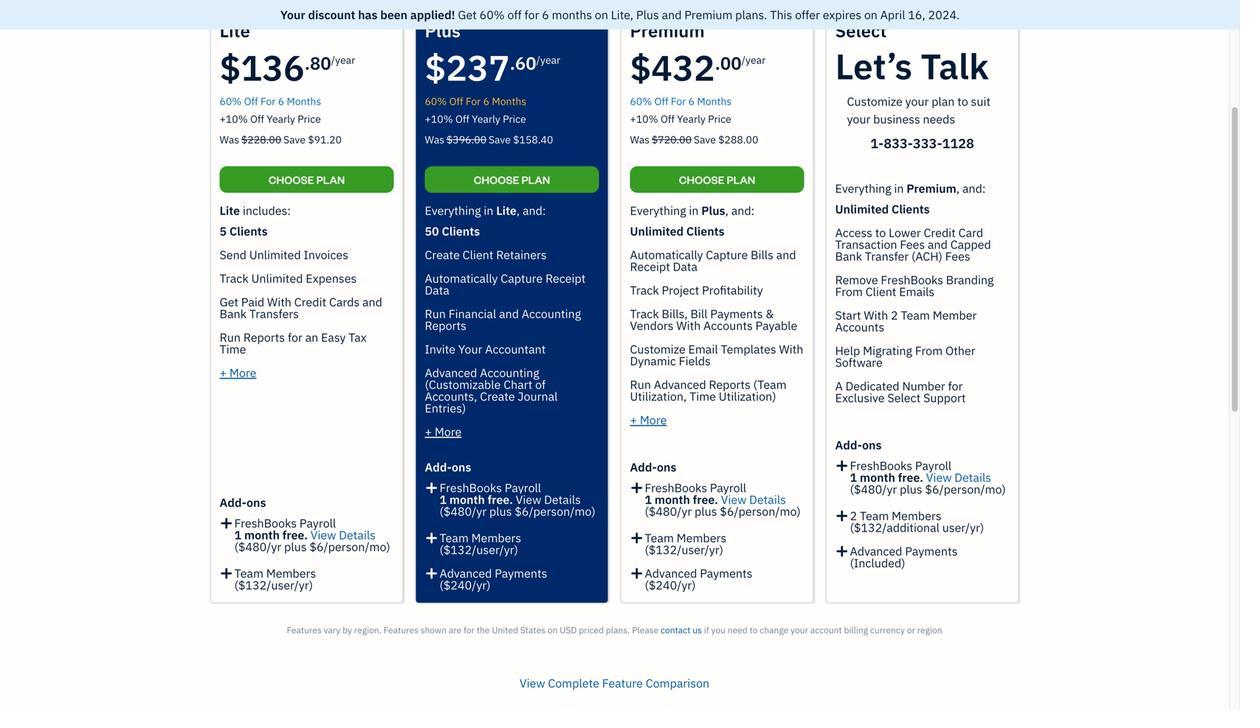 Task type: describe. For each thing, give the bounding box(es) containing it.
60% off for 6 months +10% off yearly price was $396.00 save $158.40
[[425, 94, 553, 147]]

/year for 80
[[331, 53, 355, 67]]

/year for 00
[[742, 53, 766, 67]]

…
[[1018, 62, 1028, 83]]

payments up 'states'
[[495, 566, 547, 582]]

add- for 00
[[630, 460, 657, 475]]

fields
[[679, 354, 711, 369]]

everything inside everything in premium , and: unlimited clients
[[835, 181, 892, 196]]

for right off
[[525, 7, 539, 23]]

team members ($132/user/yr) for 80
[[234, 566, 316, 594]]

revenue
[[401, 116, 465, 137]]

(included)
[[850, 556, 905, 571]]

60% for premium
[[630, 94, 652, 108]]

automatically capture bills and receipt data
[[630, 247, 796, 275]]

lite inside everything in lite , and: 50 clients
[[496, 203, 517, 219]]

utilization,
[[630, 389, 687, 405]]

freshbooks inside remove freshbooks branding from client emails
[[881, 272, 943, 288]]

to inside customize your plan to suit your business needs
[[958, 94, 968, 109]]

price for 60
[[503, 112, 526, 126]]

members inside 2 team members ($132/additional user/yr)
[[892, 509, 942, 524]]

$396.00
[[447, 133, 487, 147]]

united
[[492, 625, 518, 637]]

0 horizontal spatial plans.
[[606, 625, 630, 637]]

details for 00
[[749, 492, 786, 508]]

create inside advanced accounting (customizable chart of accounts, create journal entries)
[[480, 389, 515, 405]]

and inside access to lower credit card transaction fees and capped bank transfer (ach) fees
[[928, 237, 948, 252]]

bill
[[691, 306, 708, 322]]

1 horizontal spatial fees
[[945, 249, 970, 264]]

unlimited inside everything in plus , and: unlimited clients
[[630, 224, 684, 239]]

freshbooks payroll 1 month free. view details ($480/yr plus $6/person/mo) for 80
[[234, 516, 390, 555]]

client inside remove freshbooks branding from client emails
[[866, 284, 897, 300]]

60
[[515, 52, 536, 75]]

view complete feature comparison
[[520, 676, 710, 692]]

everything in premium , and: unlimited clients
[[835, 181, 986, 217]]

lower
[[889, 225, 921, 241]]

+ more link for plus
[[425, 424, 462, 440]]

0 vertical spatial get
[[458, 7, 477, 23]]

price for 80
[[298, 112, 321, 126]]

0 vertical spatial plans.
[[735, 7, 767, 23]]

april
[[880, 7, 905, 23]]

choose plan button for 00
[[630, 166, 804, 193]]

save for 00
[[694, 133, 716, 147]]

free. for 60
[[488, 492, 513, 508]]

for right are
[[464, 625, 475, 637]]

contact us link
[[661, 625, 702, 637]]

in for 60
[[484, 203, 493, 219]]

main element
[[0, 0, 162, 711]]

plus inside everything in plus , and: unlimited clients
[[702, 203, 725, 219]]

view inside button
[[520, 676, 545, 692]]

expenses
[[306, 271, 357, 286]]

with inside customize email templates with dynamic fields
[[779, 342, 803, 357]]

bank inside get paid with credit cards and bank transfers
[[220, 306, 247, 322]]

change
[[760, 625, 789, 637]]

discount
[[308, 7, 355, 23]]

with inside start with 2 team member accounts
[[864, 308, 888, 323]]

needs
[[923, 111, 955, 127]]

total profit
[[307, 299, 388, 320]]

vary
[[324, 625, 341, 637]]

50
[[425, 224, 439, 239]]

freshbooks payroll 1 month free. view details ($480/yr plus $6/person/mo) for 60
[[440, 481, 596, 520]]

team inside start with 2 team member accounts
[[901, 308, 930, 323]]

add- for 60
[[425, 460, 452, 475]]

6 for premium
[[689, 94, 695, 108]]

other
[[946, 343, 976, 359]]

$91.20
[[308, 133, 342, 147]]

+ for premium
[[630, 413, 637, 428]]

+ more for plus
[[425, 424, 462, 440]]

advanced payments (included)
[[850, 544, 958, 571]]

0 vertical spatial plus
[[636, 7, 659, 23]]

card
[[959, 225, 983, 241]]

and: for 00
[[731, 203, 755, 219]]

receipt inside automatically capture receipt data
[[546, 271, 586, 286]]

has
[[358, 7, 378, 23]]

and inside get paid with credit cards and bank transfers
[[362, 295, 382, 310]]

lite inside lite includes: 5 clients
[[220, 203, 240, 219]]

time inside run reports for an easy tax time
[[220, 342, 246, 357]]

60% left off
[[480, 7, 505, 23]]

help migrating from other software
[[835, 343, 976, 371]]

free. for 00
[[693, 492, 718, 508]]

833-
[[884, 135, 913, 152]]

0 horizontal spatial + more link
[[220, 365, 256, 381]]

2 inside start with 2 team member accounts
[[891, 308, 898, 323]]

members for 00
[[677, 531, 727, 546]]

+ for plus
[[425, 424, 432, 440]]

applied!
[[410, 7, 455, 23]]

plus for 00
[[695, 504, 717, 520]]

region.
[[354, 625, 382, 637]]

0 horizontal spatial fees
[[900, 237, 925, 252]]

view complete feature comparison button
[[520, 675, 710, 693]]

0 horizontal spatial your
[[280, 7, 305, 23]]

5
[[220, 224, 227, 239]]

ons for 60
[[452, 460, 471, 475]]

1 features from the left
[[287, 625, 322, 637]]

$720.00
[[652, 133, 692, 147]]

lite,
[[611, 7, 633, 23]]

comparison
[[646, 676, 710, 692]]

run for run reports for an easy tax time
[[220, 330, 241, 345]]

you
[[711, 625, 726, 637]]

dedicated
[[846, 379, 900, 394]]

$6/person/mo) for 60
[[515, 504, 596, 520]]

in inside everything in premium , and: unlimited clients
[[894, 181, 904, 196]]

or
[[907, 625, 915, 637]]

2 features from the left
[[384, 625, 419, 637]]

freshbooks for 80
[[234, 516, 297, 532]]

payments inside advanced payments (included)
[[905, 544, 958, 560]]

team for 00
[[645, 531, 674, 546]]

1 vertical spatial your
[[458, 342, 482, 357]]

features vary by region. features shown are for the united states on usd priced plans. please contact us if you need to change your account billing currency or region
[[287, 625, 942, 637]]

bank inside access to lower credit card transaction fees and capped bank transfer (ach) fees
[[835, 249, 862, 264]]

and inside run financial and accounting reports
[[499, 306, 519, 322]]

account
[[810, 625, 842, 637]]

reports inside run reports for an easy tax time
[[243, 330, 285, 345]]

payable
[[756, 318, 797, 334]]

run financial and accounting reports
[[425, 306, 581, 334]]

0 vertical spatial select
[[835, 19, 887, 42]]

. 80 /year
[[305, 52, 355, 75]]

outstanding revenue
[[307, 116, 465, 137]]

6 left months
[[542, 7, 549, 23]]

80
[[310, 52, 331, 75]]

payments inside track bills, bill payments & vendors with accounts payable
[[710, 306, 763, 322]]

shown
[[421, 625, 447, 637]]

everything in plus , and: unlimited clients
[[630, 203, 755, 239]]

0 horizontal spatial more
[[230, 365, 256, 381]]

0 horizontal spatial client
[[463, 247, 493, 263]]

invite
[[425, 342, 456, 357]]

($480/yr for 60
[[440, 504, 487, 520]]

by
[[343, 625, 352, 637]]

from inside remove freshbooks branding from client emails
[[835, 284, 863, 300]]

for for 80
[[261, 94, 276, 108]]

automatically for automatically capture receipt data
[[425, 271, 498, 286]]

0 vertical spatial premium
[[685, 7, 733, 23]]

1 for 60
[[440, 492, 447, 508]]

email
[[688, 342, 718, 357]]

payments up 'you'
[[700, 566, 753, 582]]

to inside access to lower credit card transaction fees and capped bank transfer (ach) fees
[[875, 225, 886, 241]]

view complete feature comparison link
[[520, 676, 710, 692]]

+10% for plus
[[425, 112, 453, 126]]

feature
[[602, 676, 643, 692]]

retainers
[[496, 247, 547, 263]]

entries)
[[425, 401, 466, 416]]

project
[[662, 283, 699, 298]]

unlimited up track unlimited expenses
[[249, 247, 301, 263]]

exclusive
[[835, 391, 885, 406]]

capped
[[951, 237, 991, 252]]

free. for 80
[[282, 528, 308, 543]]

was for premium
[[630, 133, 650, 147]]

1-
[[871, 135, 884, 152]]

+10% for lite
[[220, 112, 248, 126]]

cards
[[329, 295, 360, 310]]

and right lite, at the top of the page
[[662, 7, 682, 23]]

of
[[535, 377, 546, 393]]

accounts inside track bills, bill payments & vendors with accounts payable
[[704, 318, 753, 334]]

team members ($132/user/yr) for 00
[[645, 531, 727, 558]]

capture for bills
[[706, 247, 748, 263]]

60% off for 6 months +10% off yearly price was $228.00 save $91.20
[[220, 94, 342, 147]]

plus for 80
[[284, 540, 307, 555]]

region
[[917, 625, 942, 637]]

data inside automatically capture receipt data
[[425, 283, 450, 298]]

month for 60
[[449, 492, 485, 508]]

reports inside run financial and accounting reports
[[425, 318, 466, 334]]

+ more link for premium
[[630, 413, 667, 428]]

access to lower credit card transaction fees and capped bank transfer (ach) fees
[[835, 225, 991, 264]]

advanced up contact
[[645, 566, 697, 582]]

(ach)
[[912, 249, 943, 264]]

. 00 /year
[[715, 52, 766, 75]]

customize for fields
[[630, 342, 686, 357]]

create for create client retainers
[[425, 247, 460, 263]]

customize your plan to suit your business needs
[[847, 94, 991, 127]]

team members ($132/user/yr) for 60
[[440, 531, 521, 558]]

2 team members ($132/additional user/yr)
[[850, 509, 984, 536]]

0 horizontal spatial to
[[750, 625, 758, 637]]

data inside automatically capture bills and receipt data
[[673, 259, 698, 275]]

choose plan for 00
[[679, 173, 755, 187]]

remove freshbooks branding from client emails
[[835, 272, 994, 300]]

everything for 60
[[425, 203, 481, 219]]

/year for 60
[[536, 53, 561, 67]]

from inside help migrating from other software
[[915, 343, 943, 359]]

profit
[[347, 299, 388, 320]]

profitability
[[702, 283, 763, 298]]

view for 80
[[311, 528, 336, 543]]

tax
[[349, 330, 367, 345]]

emails
[[899, 284, 935, 300]]

accounting inside advanced accounting (customizable chart of accounts, create journal entries)
[[480, 365, 539, 381]]

for for 60
[[466, 94, 481, 108]]

payroll for 80
[[300, 516, 336, 532]]

00
[[720, 52, 742, 75]]

track project profitability
[[630, 283, 763, 298]]

premium
[[630, 19, 705, 42]]

on for if you need to change your account billing currency or region
[[548, 625, 558, 637]]

price for 00
[[708, 112, 731, 126]]

view details button for 60
[[516, 492, 581, 508]]

billing
[[844, 625, 868, 637]]

2 horizontal spatial on
[[864, 7, 878, 23]]

invoices
[[304, 247, 348, 263]]

choose plan button for 80
[[220, 166, 394, 193]]

run for run financial and accounting reports
[[425, 306, 446, 322]]

new
[[982, 62, 1015, 83]]

($132/user/yr) for 60
[[440, 543, 518, 558]]

everything for 00
[[630, 203, 686, 219]]

0 horizontal spatial + more
[[220, 365, 256, 381]]

track for 00
[[630, 283, 659, 298]]



Task type: locate. For each thing, give the bounding box(es) containing it.
2 horizontal spatial + more link
[[630, 413, 667, 428]]

remove
[[835, 272, 878, 288]]

months for 60
[[492, 94, 526, 108]]

select
[[835, 19, 887, 42], [888, 391, 921, 406]]

and: for 60
[[523, 203, 546, 219]]

in up create client retainers
[[484, 203, 493, 219]]

with right start
[[864, 308, 888, 323]]

plus
[[636, 7, 659, 23], [702, 203, 725, 219]]

team inside 2 team members ($132/additional user/yr)
[[860, 509, 889, 524]]

expires
[[823, 7, 862, 23]]

track unlimited expenses
[[220, 271, 357, 286]]

transfer
[[865, 249, 909, 264]]

1128
[[942, 135, 974, 152]]

3 . from the left
[[715, 52, 720, 75]]

unlimited up automatically capture bills and receipt data
[[630, 224, 684, 239]]

from
[[835, 284, 863, 300], [915, 343, 943, 359]]

1 horizontal spatial accounts
[[835, 320, 885, 335]]

advanced inside advanced accounting (customizable chart of accounts, create journal entries)
[[425, 365, 477, 381]]

yearly inside 60% off for 6 months +10% off yearly price was $720.00 save $288.00
[[677, 112, 706, 126]]

was for lite
[[220, 133, 239, 147]]

1 horizontal spatial choose
[[474, 173, 519, 187]]

2 vertical spatial run
[[630, 377, 651, 393]]

1 . from the left
[[305, 52, 310, 75]]

and: inside everything in lite , and: 50 clients
[[523, 203, 546, 219]]

1 for 00
[[645, 492, 652, 508]]

1 choose plan button from the left
[[220, 166, 394, 193]]

get paid with credit cards and bank transfers
[[220, 295, 382, 322]]

yearly up $396.00
[[472, 112, 500, 126]]

2 horizontal spatial save
[[694, 133, 716, 147]]

advanced payments ($240/yr) for 60
[[440, 566, 547, 594]]

0 vertical spatial credit
[[924, 225, 956, 241]]

dashboard
[[307, 55, 443, 90]]

1 advanced payments ($240/yr) from the left
[[440, 566, 547, 594]]

0 horizontal spatial choose
[[269, 173, 314, 187]]

your left discount on the top left of page
[[280, 7, 305, 23]]

and left capped
[[928, 237, 948, 252]]

for up $228.00
[[261, 94, 276, 108]]

track for 80
[[220, 271, 249, 286]]

3 save from the left
[[694, 133, 716, 147]]

lite
[[220, 203, 240, 219], [496, 203, 517, 219]]

outstanding
[[307, 116, 398, 137]]

. for 00
[[715, 52, 720, 75]]

credit up (ach)
[[924, 225, 956, 241]]

1 horizontal spatial yearly
[[472, 112, 500, 126]]

choose for 80
[[269, 173, 314, 187]]

lite includes: 5 clients
[[220, 203, 291, 239]]

priced
[[579, 625, 604, 637]]

0 horizontal spatial your
[[791, 625, 808, 637]]

payroll for 60
[[505, 481, 541, 496]]

$288.00
[[718, 133, 758, 147]]

0 horizontal spatial advanced payments ($240/yr)
[[440, 566, 547, 594]]

everything inside everything in plus , and: unlimited clients
[[630, 203, 686, 219]]

receipt down retainers at the left of page
[[546, 271, 586, 286]]

($480/yr for 00
[[645, 504, 692, 520]]

premium inside everything in premium , and: unlimited clients
[[907, 181, 957, 196]]

add-ons for 00
[[630, 460, 677, 475]]

team for 80
[[234, 566, 263, 582]]

select left support
[[888, 391, 921, 406]]

add- for 80
[[220, 495, 247, 511]]

off
[[244, 94, 258, 108], [449, 94, 463, 108], [655, 94, 669, 108], [250, 112, 264, 126], [455, 112, 469, 126], [661, 112, 675, 126]]

0 horizontal spatial was
[[220, 133, 239, 147]]

1 months from the left
[[287, 94, 321, 108]]

2 horizontal spatial choose plan
[[679, 173, 755, 187]]

1 horizontal spatial choose plan
[[474, 173, 550, 187]]

choose up everything in plus , and: unlimited clients
[[679, 173, 725, 187]]

2 horizontal spatial in
[[894, 181, 904, 196]]

was for plus
[[425, 133, 445, 147]]

accountant
[[485, 342, 546, 357]]

advanced inside advanced payments (included)
[[850, 544, 902, 560]]

0 horizontal spatial in
[[484, 203, 493, 219]]

1 vertical spatial create
[[425, 247, 460, 263]]

6 inside 60% off for 6 months +10% off yearly price was $396.00 save $158.40
[[483, 94, 489, 108]]

($240/yr) for 60
[[440, 578, 491, 594]]

track
[[220, 271, 249, 286], [630, 283, 659, 298], [630, 306, 659, 322]]

save inside 60% off for 6 months +10% off yearly price was $720.00 save $288.00
[[694, 133, 716, 147]]

, up automatically capture bills and receipt data
[[725, 203, 729, 219]]

create client retainers
[[425, 247, 547, 263]]

clients right 50
[[442, 224, 480, 239]]

was inside 60% off for 6 months +10% off yearly price was $396.00 save $158.40
[[425, 133, 445, 147]]

and inside automatically capture bills and receipt data
[[776, 247, 796, 263]]

user/yr)
[[942, 520, 984, 536]]

0 horizontal spatial customize
[[630, 342, 686, 357]]

1 horizontal spatial plan
[[522, 173, 550, 187]]

0 horizontal spatial receipt
[[546, 271, 586, 286]]

accounting inside run financial and accounting reports
[[522, 306, 581, 322]]

1 price from the left
[[298, 112, 321, 126]]

3 +10% from the left
[[630, 112, 658, 126]]

in for 00
[[689, 203, 699, 219]]

2 horizontal spatial was
[[630, 133, 650, 147]]

60% inside 60% off for 6 months +10% off yearly price was $396.00 save $158.40
[[425, 94, 447, 108]]

clients right 5
[[230, 224, 268, 239]]

the
[[477, 625, 490, 637]]

+10% inside 60% off for 6 months +10% off yearly price was $720.00 save $288.00
[[630, 112, 658, 126]]

2 horizontal spatial reports
[[709, 377, 751, 393]]

60% off for 6 months +10% off yearly price was $720.00 save $288.00
[[630, 94, 758, 147]]

run inside run advanced reports (team utilization, time utilization)
[[630, 377, 651, 393]]

2 down remove freshbooks branding from client emails at right
[[891, 308, 898, 323]]

months for 00
[[697, 94, 732, 108]]

+ more link down run reports for an easy tax time
[[220, 365, 256, 381]]

. 60 /year
[[510, 52, 561, 75]]

1 vertical spatial automatically
[[425, 271, 498, 286]]

accounts inside start with 2 team member accounts
[[835, 320, 885, 335]]

your
[[905, 94, 929, 109], [847, 111, 871, 127], [791, 625, 808, 637]]

, for 60
[[517, 203, 520, 219]]

team members ($132/user/yr)
[[440, 531, 521, 558], [645, 531, 727, 558], [234, 566, 316, 594]]

1 horizontal spatial team members ($132/user/yr)
[[440, 531, 521, 558]]

everything up 50
[[425, 203, 481, 219]]

data up financial
[[425, 283, 450, 298]]

members for 80
[[266, 566, 316, 582]]

2 horizontal spatial choose plan button
[[630, 166, 804, 193]]

+10% up $228.00
[[220, 112, 248, 126]]

credit for transfers
[[294, 295, 326, 310]]

plan down $91.20
[[316, 173, 345, 187]]

plan down the $288.00
[[727, 173, 755, 187]]

automatically
[[630, 247, 703, 263], [425, 271, 498, 286]]

on left lite, at the top of the page
[[595, 7, 608, 23]]

2 horizontal spatial +10%
[[630, 112, 658, 126]]

capture inside automatically capture bills and receipt data
[[706, 247, 748, 263]]

save left $91.20
[[283, 133, 306, 147]]

3 plan from the left
[[727, 173, 755, 187]]

premium
[[685, 7, 733, 23], [907, 181, 957, 196]]

yearly inside 60% off for 6 months +10% off yearly price was $396.00 save $158.40
[[472, 112, 500, 126]]

6 for plus
[[483, 94, 489, 108]]

2 choose plan from the left
[[474, 173, 550, 187]]

choose for 60
[[474, 173, 519, 187]]

1 was from the left
[[220, 133, 239, 147]]

(customizable
[[425, 377, 501, 393]]

select up let's
[[835, 19, 887, 42]]

clients inside everything in premium , and: unlimited clients
[[892, 202, 930, 217]]

0 horizontal spatial ,
[[517, 203, 520, 219]]

2 price from the left
[[503, 112, 526, 126]]

1 horizontal spatial in
[[689, 203, 699, 219]]

months inside 60% off for 6 months +10% off yearly price was $396.00 save $158.40
[[492, 94, 526, 108]]

1 horizontal spatial your
[[847, 111, 871, 127]]

add-ons for 80
[[220, 495, 266, 511]]

and: inside everything in premium , and: unlimited clients
[[963, 181, 986, 196]]

, inside everything in premium , and: unlimited clients
[[957, 181, 960, 196]]

($132/additional
[[850, 520, 940, 536]]

1 for from the left
[[261, 94, 276, 108]]

3 months from the left
[[697, 94, 732, 108]]

bank left "transfers"
[[220, 306, 247, 322]]

on left the usd
[[548, 625, 558, 637]]

lite up retainers at the left of page
[[496, 203, 517, 219]]

plus right lite, at the top of the page
[[636, 7, 659, 23]]

unlimited down send unlimited invoices
[[251, 271, 303, 286]]

payments
[[710, 306, 763, 322], [905, 544, 958, 560], [495, 566, 547, 582], [700, 566, 753, 582]]

save
[[283, 133, 306, 147], [489, 133, 511, 147], [694, 133, 716, 147]]

$6/person/mo)
[[925, 482, 1006, 498], [515, 504, 596, 520], [720, 504, 801, 520], [310, 540, 390, 555]]

1 vertical spatial accounting
[[480, 365, 539, 381]]

2 horizontal spatial /year
[[742, 53, 766, 67]]

was inside 60% off for 6 months +10% off yearly price was $228.00 save $91.20
[[220, 133, 239, 147]]

3 /year from the left
[[742, 53, 766, 67]]

migrating
[[863, 343, 912, 359]]

1 vertical spatial get
[[220, 295, 238, 310]]

on left april
[[864, 7, 878, 23]]

payroll for 00
[[710, 481, 746, 496]]

clients for everything in plus , and: unlimited clients
[[687, 224, 725, 239]]

price up the $288.00
[[708, 112, 731, 126]]

accounts up the help
[[835, 320, 885, 335]]

plan for 00
[[727, 173, 755, 187]]

free.
[[898, 470, 923, 486], [488, 492, 513, 508], [693, 492, 718, 508], [282, 528, 308, 543]]

get right applied! in the top left of the page
[[458, 7, 477, 23]]

1 vertical spatial time
[[690, 389, 716, 405]]

customize inside customize your plan to suit your business needs
[[847, 94, 903, 109]]

1 vertical spatial data
[[425, 283, 450, 298]]

0 horizontal spatial automatically
[[425, 271, 498, 286]]

0 horizontal spatial on
[[548, 625, 558, 637]]

3 choose from the left
[[679, 173, 725, 187]]

.
[[305, 52, 310, 75], [510, 52, 515, 75], [715, 52, 720, 75]]

in inside everything in plus , and: unlimited clients
[[689, 203, 699, 219]]

advanced inside run advanced reports (team utilization, time utilization)
[[654, 377, 706, 393]]

2 plan from the left
[[522, 173, 550, 187]]

view details button
[[926, 470, 991, 486], [516, 492, 581, 508], [721, 492, 786, 508], [311, 528, 376, 543]]

0 vertical spatial bank
[[835, 249, 862, 264]]

ons for 00
[[657, 460, 677, 475]]

invite your accountant
[[425, 342, 546, 357]]

2 horizontal spatial months
[[697, 94, 732, 108]]

transfers
[[249, 306, 299, 322]]

month for 00
[[655, 492, 690, 508]]

1 horizontal spatial on
[[595, 7, 608, 23]]

access
[[835, 225, 873, 241]]

create up 'plan'
[[928, 62, 979, 83]]

+ more down run reports for an easy tax time
[[220, 365, 256, 381]]

1 horizontal spatial and:
[[731, 203, 755, 219]]

a dedicated number for exclusive select support
[[835, 379, 966, 406]]

0 horizontal spatial reports
[[243, 330, 285, 345]]

+ more link down entries)
[[425, 424, 462, 440]]

accounting down accountant
[[480, 365, 539, 381]]

$6/person/mo) for 80
[[310, 540, 390, 555]]

time down paid
[[220, 342, 246, 357]]

credit for and
[[924, 225, 956, 241]]

your right the invite
[[458, 342, 482, 357]]

2 /year from the left
[[536, 53, 561, 67]]

more down run reports for an easy tax time
[[230, 365, 256, 381]]

2 months from the left
[[492, 94, 526, 108]]

states
[[520, 625, 546, 637]]

clients inside everything in plus , and: unlimited clients
[[687, 224, 725, 239]]

create down 50
[[425, 247, 460, 263]]

reports up the invite
[[425, 318, 466, 334]]

6 up $228.00
[[278, 94, 284, 108]]

create inside button
[[928, 62, 979, 83]]

dynamic
[[630, 354, 676, 369]]

$6/person/mo) for 00
[[720, 504, 801, 520]]

1 horizontal spatial create
[[480, 389, 515, 405]]

clients inside lite includes: 5 clients
[[230, 224, 268, 239]]

choose plan button down $158.40
[[425, 166, 599, 193]]

3 for from the left
[[671, 94, 686, 108]]

0 horizontal spatial price
[[298, 112, 321, 126]]

/year inside . 80 /year
[[331, 53, 355, 67]]

2 save from the left
[[489, 133, 511, 147]]

get inside get paid with credit cards and bank transfers
[[220, 295, 238, 310]]

everything inside everything in lite , and: 50 clients
[[425, 203, 481, 219]]

0 horizontal spatial bank
[[220, 306, 247, 322]]

and: up retainers at the left of page
[[523, 203, 546, 219]]

plus image
[[630, 479, 644, 494], [835, 508, 849, 522], [425, 530, 438, 544], [835, 546, 849, 558], [220, 565, 233, 580], [425, 568, 438, 580], [630, 568, 644, 580]]

customize down vendors
[[630, 342, 686, 357]]

price inside 60% off for 6 months +10% off yearly price was $228.00 save $91.20
[[298, 112, 321, 126]]

on for this offer expires on april 16, 2024.
[[595, 7, 608, 23]]

add-ons
[[835, 438, 882, 453], [425, 460, 471, 475], [630, 460, 677, 475], [220, 495, 266, 511]]

with inside get paid with credit cards and bank transfers
[[267, 295, 292, 310]]

software
[[835, 355, 883, 371]]

1-833-333-1128
[[871, 135, 974, 152]]

2 up (included)
[[850, 509, 857, 524]]

select inside the a dedicated number for exclusive select support
[[888, 391, 921, 406]]

$158.40
[[513, 133, 553, 147]]

track down send
[[220, 271, 249, 286]]

2 horizontal spatial everything
[[835, 181, 892, 196]]

credit inside get paid with credit cards and bank transfers
[[294, 295, 326, 310]]

1 horizontal spatial receipt
[[630, 259, 670, 275]]

freshbooks for 00
[[645, 481, 707, 496]]

financial
[[449, 306, 496, 322]]

1 /year from the left
[[331, 53, 355, 67]]

0 horizontal spatial credit
[[294, 295, 326, 310]]

2 horizontal spatial plan
[[727, 173, 755, 187]]

for inside run reports for an easy tax time
[[288, 330, 303, 345]]

1 save from the left
[[283, 133, 306, 147]]

1 vertical spatial your
[[847, 111, 871, 127]]

+10% inside 60% off for 6 months +10% off yearly price was $228.00 save $91.20
[[220, 112, 248, 126]]

1 vertical spatial 2
[[850, 509, 857, 524]]

get
[[458, 7, 477, 23], [220, 295, 238, 310]]

templates
[[721, 342, 776, 357]]

1 horizontal spatial ($132/user/yr)
[[440, 543, 518, 558]]

2 horizontal spatial yearly
[[677, 112, 706, 126]]

60% for plus
[[425, 94, 447, 108]]

0 horizontal spatial ($132/user/yr)
[[234, 578, 313, 594]]

0 horizontal spatial features
[[287, 625, 322, 637]]

0 horizontal spatial /year
[[331, 53, 355, 67]]

+10% inside 60% off for 6 months +10% off yearly price was $396.00 save $158.40
[[425, 112, 453, 126]]

with down track unlimited expenses
[[267, 295, 292, 310]]

months down the 00
[[697, 94, 732, 108]]

for
[[525, 7, 539, 23], [288, 330, 303, 345], [948, 379, 963, 394], [464, 625, 475, 637]]

from up start
[[835, 284, 863, 300]]

create for create new …
[[928, 62, 979, 83]]

unlimited up access
[[835, 202, 889, 217]]

price inside 60% off for 6 months +10% off yearly price was $720.00 save $288.00
[[708, 112, 731, 126]]

members
[[892, 509, 942, 524], [472, 531, 521, 546], [677, 531, 727, 546], [266, 566, 316, 582]]

talk
[[921, 43, 989, 89]]

paid
[[241, 295, 264, 310]]

+10% up $720.00
[[630, 112, 658, 126]]

support
[[924, 391, 966, 406]]

automatically down create client retainers
[[425, 271, 498, 286]]

advanced payments ($240/yr) up the
[[440, 566, 547, 594]]

2 horizontal spatial choose
[[679, 173, 725, 187]]

1 vertical spatial to
[[875, 225, 886, 241]]

automatically for automatically capture bills and receipt data
[[630, 247, 703, 263]]

1 horizontal spatial customize
[[847, 94, 903, 109]]

off
[[508, 7, 522, 23]]

capture down retainers at the left of page
[[501, 271, 543, 286]]

0 horizontal spatial data
[[425, 283, 450, 298]]

2 horizontal spatial your
[[905, 94, 929, 109]]

accounts
[[704, 318, 753, 334], [835, 320, 885, 335]]

an
[[305, 330, 318, 345]]

more for plus
[[435, 424, 462, 440]]

run inside run financial and accounting reports
[[425, 306, 446, 322]]

6 up $396.00
[[483, 94, 489, 108]]

ons
[[862, 438, 882, 453], [452, 460, 471, 475], [657, 460, 677, 475], [247, 495, 266, 511]]

2 . from the left
[[510, 52, 515, 75]]

features left vary
[[287, 625, 322, 637]]

1 horizontal spatial run
[[425, 306, 446, 322]]

plus for 60
[[489, 504, 512, 520]]

choose plan down $158.40
[[474, 173, 550, 187]]

1 horizontal spatial +
[[425, 424, 432, 440]]

+ more for premium
[[630, 413, 667, 428]]

1 vertical spatial premium
[[907, 181, 957, 196]]

16,
[[908, 7, 926, 23]]

2 was from the left
[[425, 133, 445, 147]]

0 horizontal spatial and:
[[523, 203, 546, 219]]

receipt up project
[[630, 259, 670, 275]]

business
[[873, 111, 920, 127]]

+ more
[[220, 365, 256, 381], [630, 413, 667, 428], [425, 424, 462, 440]]

60% inside 60% off for 6 months +10% off yearly price was $720.00 save $288.00
[[630, 94, 652, 108]]

view for 60
[[516, 492, 541, 508]]

6 inside 60% off for 6 months +10% off yearly price was $228.00 save $91.20
[[278, 94, 284, 108]]

yearly for 60
[[472, 112, 500, 126]]

, inside everything in lite , and: 50 clients
[[517, 203, 520, 219]]

2 choose plan button from the left
[[425, 166, 599, 193]]

customize for your
[[847, 94, 903, 109]]

on
[[595, 7, 608, 23], [864, 7, 878, 23], [548, 625, 558, 637]]

automatically capture receipt data
[[425, 271, 586, 298]]

for
[[261, 94, 276, 108], [466, 94, 481, 108], [671, 94, 686, 108]]

2 choose from the left
[[474, 173, 519, 187]]

team for 60
[[440, 531, 469, 546]]

total
[[307, 299, 344, 320]]

yearly for 00
[[677, 112, 706, 126]]

1 plan from the left
[[316, 173, 345, 187]]

0 horizontal spatial create
[[425, 247, 460, 263]]

60% up revenue
[[425, 94, 447, 108]]

6 up $720.00
[[689, 94, 695, 108]]

fees up branding
[[945, 249, 970, 264]]

been
[[380, 7, 408, 23]]

6 inside 60% off for 6 months +10% off yearly price was $720.00 save $288.00
[[689, 94, 695, 108]]

yearly up $720.00
[[677, 112, 706, 126]]

yearly up $228.00
[[267, 112, 295, 126]]

1 horizontal spatial /year
[[536, 53, 561, 67]]

($132/user/yr) for 80
[[234, 578, 313, 594]]

details for 80
[[339, 528, 376, 543]]

. up 60% off for 6 months +10% off yearly price was $720.00 save $288.00
[[715, 52, 720, 75]]

track inside track bills, bill payments & vendors with accounts payable
[[630, 306, 659, 322]]

customize inside customize email templates with dynamic fields
[[630, 342, 686, 357]]

plan for 80
[[316, 173, 345, 187]]

clients inside everything in lite , and: 50 clients
[[442, 224, 480, 239]]

clients for everything in premium , and: unlimited clients
[[892, 202, 930, 217]]

. down discount on the top left of page
[[305, 52, 310, 75]]

unlimited inside everything in premium , and: unlimited clients
[[835, 202, 889, 217]]

for inside 60% off for 6 months +10% off yearly price was $720.00 save $288.00
[[671, 94, 686, 108]]

($240/yr) up are
[[440, 578, 491, 594]]

receipt inside automatically capture bills and receipt data
[[630, 259, 670, 275]]

yearly
[[267, 112, 295, 126], [472, 112, 500, 126], [677, 112, 706, 126]]

create left the "journal"
[[480, 389, 515, 405]]

2 horizontal spatial create
[[928, 62, 979, 83]]

automatically up project
[[630, 247, 703, 263]]

0 vertical spatial from
[[835, 284, 863, 300]]

premium up the 00
[[685, 7, 733, 23]]

save for 80
[[283, 133, 306, 147]]

and: inside everything in plus , and: unlimited clients
[[731, 203, 755, 219]]

price inside 60% off for 6 months +10% off yearly price was $396.00 save $158.40
[[503, 112, 526, 126]]

0 horizontal spatial plan
[[316, 173, 345, 187]]

1 horizontal spatial more
[[435, 424, 462, 440]]

view details button for 80
[[311, 528, 376, 543]]

0 horizontal spatial accounts
[[704, 318, 753, 334]]

ons for 80
[[247, 495, 266, 511]]

1 +10% from the left
[[220, 112, 248, 126]]

1 horizontal spatial plus
[[702, 203, 725, 219]]

choose plan down the $288.00
[[679, 173, 755, 187]]

with down payable in the top of the page
[[779, 342, 803, 357]]

members for 60
[[472, 531, 521, 546]]

1 horizontal spatial reports
[[425, 318, 466, 334]]

1 horizontal spatial bank
[[835, 249, 862, 264]]

2 for from the left
[[466, 94, 481, 108]]

to right need
[[750, 625, 758, 637]]

months down 60
[[492, 94, 526, 108]]

3 choose plan button from the left
[[630, 166, 804, 193]]

0 horizontal spatial choose plan button
[[220, 166, 394, 193]]

+ more link down utilization,
[[630, 413, 667, 428]]

choose for 00
[[679, 173, 725, 187]]

plus image
[[835, 457, 849, 472], [425, 479, 438, 494], [220, 515, 233, 530], [630, 530, 644, 544]]

more for premium
[[640, 413, 667, 428]]

. down off
[[510, 52, 515, 75]]

1 choose plan from the left
[[269, 173, 345, 187]]

bills
[[751, 247, 774, 263]]

advanced up accounts,
[[425, 365, 477, 381]]

for left 'an'
[[288, 330, 303, 345]]

0 vertical spatial data
[[673, 259, 698, 275]]

advanced down ($132/additional
[[850, 544, 902, 560]]

0 horizontal spatial yearly
[[267, 112, 295, 126]]

0 horizontal spatial +
[[220, 365, 227, 381]]

clients up automatically capture bills and receipt data
[[687, 224, 725, 239]]

+10% up $396.00
[[425, 112, 453, 126]]

60% for lite
[[220, 94, 242, 108]]

6
[[542, 7, 549, 23], [278, 94, 284, 108], [483, 94, 489, 108], [689, 94, 695, 108]]

months inside 60% off for 6 months +10% off yearly price was $720.00 save $288.00
[[697, 94, 732, 108]]

2 horizontal spatial to
[[958, 94, 968, 109]]

data
[[673, 259, 698, 275], [425, 283, 450, 298]]

0 vertical spatial your
[[905, 94, 929, 109]]

3 choose plan from the left
[[679, 173, 755, 187]]

2 vertical spatial to
[[750, 625, 758, 637]]

yearly inside 60% off for 6 months +10% off yearly price was $228.00 save $91.20
[[267, 112, 295, 126]]

more
[[230, 365, 256, 381], [640, 413, 667, 428], [435, 424, 462, 440]]

1 horizontal spatial capture
[[706, 247, 748, 263]]

2 ($240/yr) from the left
[[645, 578, 696, 594]]

freshbooks for 60
[[440, 481, 502, 496]]

in inside everything in lite , and: 50 clients
[[484, 203, 493, 219]]

reports inside run advanced reports (team utilization, time utilization)
[[709, 377, 751, 393]]

0 horizontal spatial .
[[305, 52, 310, 75]]

1 vertical spatial bank
[[220, 306, 247, 322]]

1 lite from the left
[[220, 203, 240, 219]]

with inside track bills, bill payments & vendors with accounts payable
[[676, 318, 701, 334]]

save inside 60% off for 6 months +10% off yearly price was $396.00 save $158.40
[[489, 133, 511, 147]]

clients for everything in lite , and: 50 clients
[[442, 224, 480, 239]]

run inside run reports for an easy tax time
[[220, 330, 241, 345]]

choose plan for 60
[[474, 173, 550, 187]]

months for 80
[[287, 94, 321, 108]]

choose plan button down $91.20
[[220, 166, 394, 193]]

for up $720.00
[[671, 94, 686, 108]]

automatically inside automatically capture receipt data
[[425, 271, 498, 286]]

reports
[[425, 318, 466, 334], [243, 330, 285, 345], [709, 377, 751, 393]]

. for 60
[[510, 52, 515, 75]]

features left shown
[[384, 625, 419, 637]]

owner
[[12, 29, 41, 41]]

for for 00
[[671, 94, 686, 108]]

for inside the a dedicated number for exclusive select support
[[948, 379, 963, 394]]

2 inside 2 team members ($132/additional user/yr)
[[850, 509, 857, 524]]

plan
[[932, 94, 955, 109]]

1 choose from the left
[[269, 173, 314, 187]]

3 was from the left
[[630, 133, 650, 147]]

for inside 60% off for 6 months +10% off yearly price was $228.00 save $91.20
[[261, 94, 276, 108]]

advanced payments ($240/yr) for 00
[[645, 566, 753, 594]]

60% inside 60% off for 6 months +10% off yearly price was $228.00 save $91.20
[[220, 94, 242, 108]]

data up project
[[673, 259, 698, 275]]

1 horizontal spatial .
[[510, 52, 515, 75]]

payments down 2 team members ($132/additional user/yr)
[[905, 544, 958, 560]]

choose up includes:
[[269, 173, 314, 187]]

1 horizontal spatial price
[[503, 112, 526, 126]]

advanced up are
[[440, 566, 492, 582]]

2 lite from the left
[[496, 203, 517, 219]]

3 price from the left
[[708, 112, 731, 126]]

create
[[928, 62, 979, 83], [425, 247, 460, 263], [480, 389, 515, 405]]

3 yearly from the left
[[677, 112, 706, 126]]

includes:
[[243, 203, 291, 219]]

2 yearly from the left
[[472, 112, 500, 126]]

choose up everything in lite , and: 50 clients on the left top of the page
[[474, 173, 519, 187]]

months inside 60% off for 6 months +10% off yearly price was $228.00 save $91.20
[[287, 94, 321, 108]]

1 yearly from the left
[[267, 112, 295, 126]]

was inside 60% off for 6 months +10% off yearly price was $720.00 save $288.00
[[630, 133, 650, 147]]

team
[[901, 308, 930, 323], [860, 509, 889, 524], [440, 531, 469, 546], [645, 531, 674, 546], [234, 566, 263, 582]]

credit inside access to lower credit card transaction fees and capped bank transfer (ach) fees
[[924, 225, 956, 241]]

please
[[632, 625, 659, 637]]

lite up 5
[[220, 203, 240, 219]]

0 horizontal spatial save
[[283, 133, 306, 147]]

0 horizontal spatial +10%
[[220, 112, 248, 126]]

freshbooks payroll 1 month free. view details ($480/yr plus $6/person/mo) for 00
[[645, 481, 801, 520]]

unlimited
[[835, 202, 889, 217], [630, 224, 684, 239], [249, 247, 301, 263], [251, 271, 303, 286]]

1 ($240/yr) from the left
[[440, 578, 491, 594]]

more down utilization,
[[640, 413, 667, 428]]

0 horizontal spatial run
[[220, 330, 241, 345]]

1 horizontal spatial for
[[466, 94, 481, 108]]

+10% for premium
[[630, 112, 658, 126]]

0 horizontal spatial premium
[[685, 7, 733, 23]]

time inside run advanced reports (team utilization, time utilization)
[[690, 389, 716, 405]]

2 advanced payments ($240/yr) from the left
[[645, 566, 753, 594]]

2 vertical spatial your
[[791, 625, 808, 637]]

view for 00
[[721, 492, 747, 508]]

transaction
[[835, 237, 897, 252]]

month for 80
[[244, 528, 280, 543]]

your discount has been applied! get 60% off for 6 months on lite, plus and premium plans. this offer expires on april 16, 2024.
[[280, 7, 960, 23]]

, inside everything in plus , and: unlimited clients
[[725, 203, 729, 219]]

1 horizontal spatial months
[[492, 94, 526, 108]]

details for 60
[[544, 492, 581, 508]]

/year inside ". 60 /year"
[[536, 53, 561, 67]]

bills,
[[662, 306, 688, 322]]

client
[[463, 247, 493, 263], [866, 284, 897, 300]]

0 vertical spatial run
[[425, 306, 446, 322]]

yearly for 80
[[267, 112, 295, 126]]

1 horizontal spatial from
[[915, 343, 943, 359]]

60% up $720.00
[[630, 94, 652, 108]]

advanced payments ($240/yr) up us
[[645, 566, 753, 594]]

2 +10% from the left
[[425, 112, 453, 126]]



Task type: vqa. For each thing, say whether or not it's contained in the screenshot.
…
yes



